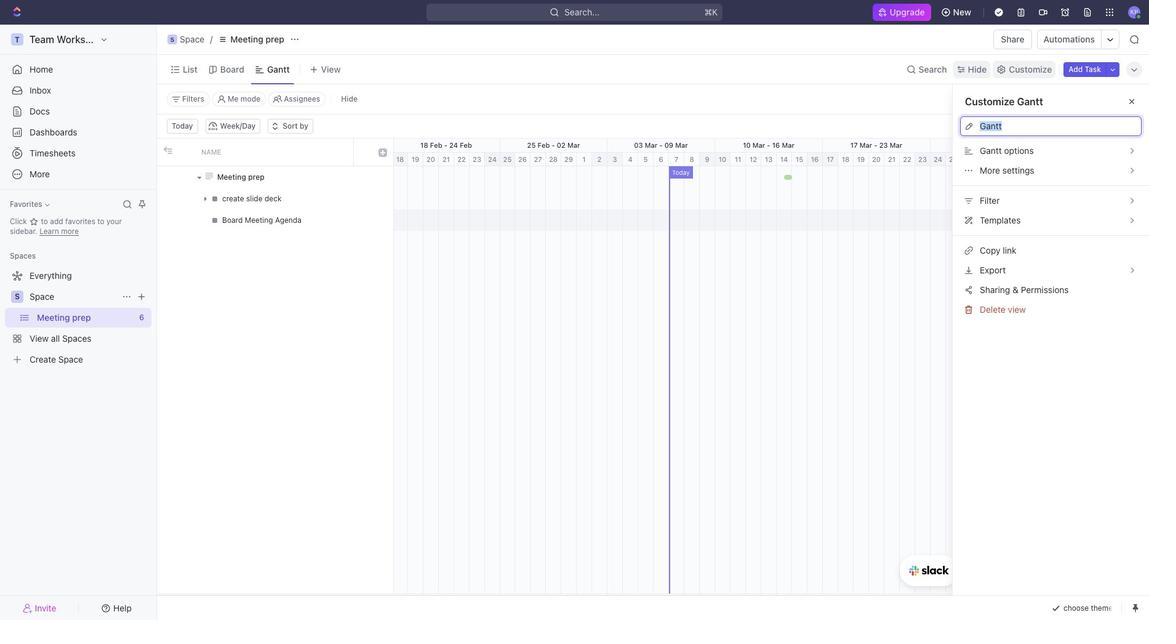 Task type: vqa. For each thing, say whether or not it's contained in the screenshot.
tara shultz
no



Task type: describe. For each thing, give the bounding box(es) containing it.
24 for 2nd 24 "element" from the left
[[934, 155, 943, 163]]

3 mar from the left
[[676, 141, 688, 149]]

0 vertical spatial 16
[[773, 141, 781, 149]]

2 to from the left
[[97, 217, 104, 226]]

3 element
[[1085, 153, 1101, 166]]

share
[[1002, 34, 1025, 44]]

- for 09
[[660, 141, 663, 149]]

2 19 from the left
[[858, 155, 866, 163]]

automations button
[[1038, 30, 1102, 49]]

view button
[[305, 61, 345, 78]]

2 19 element from the left
[[854, 153, 870, 166]]

1 horizontal spatial 23
[[880, 141, 889, 149]]

24 mar - 30 mar
[[958, 141, 1012, 149]]

week/day
[[220, 121, 256, 131]]

2 25 element from the left
[[947, 153, 962, 166]]

06
[[1096, 141, 1105, 149]]

13 element
[[762, 153, 777, 166]]

30 inside 30 element
[[1027, 155, 1035, 163]]

18 for 1st 18 element from left
[[396, 155, 404, 163]]

meeting inside row
[[217, 172, 246, 181]]

1 18 element from the left
[[393, 153, 408, 166]]

2 mar from the left
[[645, 141, 658, 149]]

filter
[[981, 195, 1001, 206]]

dashboards
[[30, 127, 77, 137]]

list link
[[180, 61, 198, 78]]

0 vertical spatial meeting prep
[[231, 34, 285, 44]]

25 for 25 feb - 02 mar
[[528, 141, 536, 149]]

customize gantt
[[966, 96, 1044, 107]]

templates button
[[961, 211, 1143, 230]]

7 mar from the left
[[890, 141, 903, 149]]

1 vertical spatial spaces
[[62, 333, 91, 344]]

timesheets link
[[5, 144, 152, 163]]

help
[[113, 603, 132, 613]]

1 29 element from the left
[[562, 153, 577, 166]]

10 mar - 16 mar element
[[716, 139, 823, 152]]

delete view button
[[961, 300, 1143, 320]]

sidebar.
[[10, 227, 37, 236]]

9 mar from the left
[[999, 141, 1012, 149]]

1 27 element from the left
[[531, 153, 546, 166]]

- for 30
[[983, 141, 986, 149]]

meeting prep cell
[[194, 166, 354, 188]]

list
[[183, 64, 198, 74]]

11
[[735, 155, 742, 163]]

me mode button
[[212, 92, 266, 107]]

1 horizontal spatial today
[[673, 169, 690, 176]]

by
[[300, 121, 309, 131]]

28 for 1st 28 'element' from left
[[549, 155, 558, 163]]

2 element
[[1070, 153, 1085, 166]]

13
[[765, 155, 773, 163]]

automations
[[1044, 34, 1096, 44]]

search button
[[903, 61, 951, 78]]

27 for second '27' element from the left
[[981, 155, 989, 163]]

16 element
[[808, 153, 823, 166]]

2 18 element from the left
[[839, 153, 854, 166]]

/
[[210, 34, 213, 44]]

2 horizontal spatial prep
[[266, 34, 285, 44]]

1 column header from the left
[[157, 139, 176, 166]]

21 for 1st 21 element from the right
[[889, 155, 896, 163]]

more settings
[[981, 165, 1035, 176]]

2 29 from the left
[[1011, 155, 1020, 163]]

9
[[705, 155, 710, 163]]

2
[[598, 155, 602, 163]]

t
[[15, 35, 20, 44]]

2 27 element from the left
[[977, 153, 993, 166]]

2 29 element from the left
[[1008, 153, 1024, 166]]

team workspace, , element
[[11, 33, 23, 46]]

3
[[613, 155, 617, 163]]

18 for 18 feb - 24 feb
[[421, 141, 428, 149]]

link
[[1004, 245, 1017, 256]]

learn more link
[[40, 227, 79, 236]]

8 mar from the left
[[969, 141, 981, 149]]

apr
[[1107, 141, 1119, 149]]

17 mar - 23 mar element
[[823, 139, 931, 152]]

07 apr - 13 apr element
[[1147, 139, 1150, 152]]

⌘k
[[705, 7, 718, 17]]

name column header
[[194, 139, 354, 166]]

31 mar - 06 apr
[[1067, 141, 1119, 149]]

prep inside cell
[[248, 172, 265, 181]]

meeting prep - 0.00% row
[[157, 166, 394, 188]]

add task
[[1069, 64, 1102, 74]]

workspace
[[57, 34, 108, 45]]

create space
[[30, 354, 83, 365]]

task
[[1086, 64, 1102, 74]]

filters
[[182, 94, 204, 103]]

3 column header from the left
[[354, 139, 373, 166]]

view for view all spaces
[[30, 333, 49, 344]]

2 21 element from the left
[[885, 153, 900, 166]]

favorites
[[10, 200, 42, 209]]

31
[[1067, 141, 1074, 149]]

s for s
[[15, 292, 20, 301]]

1 22 element from the left
[[455, 153, 470, 166]]

1 20 element from the left
[[424, 153, 439, 166]]

2 20 element from the left
[[870, 153, 885, 166]]

1 to from the left
[[41, 217, 48, 226]]

10 mar - 16 mar
[[743, 141, 795, 149]]

row group containing meeting prep
[[157, 166, 394, 594]]

25 feb - 02 mar element
[[501, 139, 608, 152]]

sidebar navigation
[[0, 25, 160, 620]]

view all spaces link
[[5, 329, 149, 349]]

deck
[[265, 194, 282, 203]]

17 for 17
[[827, 155, 835, 163]]

2 column header from the left
[[176, 139, 194, 166]]

27 for first '27' element from the left
[[534, 155, 542, 163]]

mode
[[241, 94, 261, 103]]

1 vertical spatial meeting prep link
[[37, 308, 134, 328]]

6 inside sidebar navigation
[[139, 313, 144, 322]]

5
[[644, 155, 648, 163]]

12
[[750, 155, 758, 163]]

1 horizontal spatial 16
[[812, 155, 819, 163]]

team workspace
[[30, 34, 108, 45]]

10 for 10
[[719, 155, 727, 163]]

09
[[665, 141, 674, 149]]

 image inside the name row
[[379, 148, 387, 157]]

settings
[[1003, 165, 1035, 176]]

kp button
[[1125, 2, 1145, 22]]

gantt options button
[[961, 141, 1143, 161]]

favorites
[[65, 217, 95, 226]]

meeting inside sidebar navigation
[[37, 312, 70, 323]]

10 for 10 mar - 16 mar
[[743, 141, 751, 149]]

everything link
[[5, 266, 149, 286]]

more for more
[[30, 169, 50, 179]]

to do 
 
 
 
 
 create slide deck cell
[[194, 188, 354, 209]]

prep inside sidebar navigation
[[72, 312, 91, 323]]

share button
[[994, 30, 1033, 49]]

create
[[30, 354, 56, 365]]

search...
[[565, 7, 600, 17]]

add
[[50, 217, 63, 226]]

1 26 element from the left
[[516, 153, 531, 166]]

team
[[30, 34, 54, 45]]

Search tasks... text field
[[1019, 90, 1143, 108]]

everything
[[30, 270, 72, 281]]

space link
[[30, 287, 117, 307]]

kp
[[1131, 8, 1139, 16]]

0 vertical spatial 6
[[659, 155, 664, 163]]

copy
[[981, 245, 1001, 256]]

name
[[201, 148, 221, 156]]

1 25 element from the left
[[501, 153, 516, 166]]

view button
[[305, 55, 409, 84]]

delete view
[[981, 304, 1027, 315]]

gantt link
[[265, 61, 290, 78]]

18 feb - 24 feb element
[[393, 139, 501, 152]]

2 28 element from the left
[[993, 153, 1008, 166]]

- for 23
[[875, 141, 878, 149]]

help button
[[82, 600, 152, 617]]

customize button
[[994, 61, 1056, 78]]

1
[[583, 155, 586, 163]]

filter button
[[953, 191, 1150, 211]]

25 for 2nd '25' element
[[950, 155, 958, 163]]

home link
[[5, 60, 152, 79]]

search
[[919, 64, 948, 74]]

home
[[30, 64, 53, 75]]



Task type: locate. For each thing, give the bounding box(es) containing it.
20
[[427, 155, 435, 163], [873, 155, 881, 163]]

space, , element left /
[[168, 34, 177, 44]]

gantt for gantt options
[[981, 145, 1003, 156]]

1 horizontal spatial 19 element
[[854, 153, 870, 166]]

20 element down 17 mar - 23 mar element
[[870, 153, 885, 166]]

22 for second 22 "element" from the right
[[458, 155, 466, 163]]

0 vertical spatial board
[[220, 64, 245, 74]]

25 for 2nd '25' element from right
[[504, 155, 512, 163]]

board link
[[218, 61, 245, 78]]

gantt for gantt
[[267, 64, 290, 74]]

29 element
[[562, 153, 577, 166], [1008, 153, 1024, 166]]

24 mar - 30 mar element
[[931, 139, 1039, 152]]

meeting prep inside sidebar navigation
[[37, 312, 91, 323]]

19 element down 18 feb - 24 feb
[[408, 153, 424, 166]]

1 23 element from the left
[[470, 153, 485, 166]]

board down create
[[222, 215, 243, 225]]

create
[[222, 194, 244, 203]]

2 27 from the left
[[981, 155, 989, 163]]

22 down 17 mar - 23 mar element
[[904, 155, 912, 163]]

1 vertical spatial space
[[30, 291, 54, 302]]

18 element right 16 element
[[839, 153, 854, 166]]

21 element
[[439, 153, 455, 166], [885, 153, 900, 166]]

docs
[[30, 106, 50, 116]]

meeting up board "link"
[[231, 34, 264, 44]]

0 horizontal spatial prep
[[72, 312, 91, 323]]

export up sharing
[[981, 265, 1007, 275]]

2 horizontal spatial 25
[[950, 155, 958, 163]]

space for create
[[58, 354, 83, 365]]

27 element down 24 mar - 30 mar element
[[977, 153, 993, 166]]

more inside button
[[981, 165, 1001, 176]]

21
[[443, 155, 450, 163], [889, 155, 896, 163]]

2 vertical spatial gantt
[[981, 145, 1003, 156]]

assignees
[[284, 94, 320, 103]]

1 horizontal spatial 29
[[1011, 155, 1020, 163]]

2 21 from the left
[[889, 155, 896, 163]]

1 vertical spatial 30
[[1027, 155, 1035, 163]]

29 left 1
[[565, 155, 573, 163]]

31 mar - 06 apr element
[[1039, 139, 1147, 152]]

0 horizontal spatial 24 element
[[485, 153, 501, 166]]

20 down 18 feb - 24 feb
[[427, 155, 435, 163]]

gantt options
[[981, 145, 1035, 156]]

1 vertical spatial meeting prep
[[217, 172, 265, 181]]

30 element
[[1024, 153, 1039, 166]]

1 horizontal spatial 18
[[421, 141, 428, 149]]

26 element down 24 mar - 30 mar
[[962, 153, 977, 166]]

2 26 from the left
[[965, 155, 974, 163]]

1 22 from the left
[[458, 155, 466, 163]]

10 up 12
[[743, 141, 751, 149]]

26 element down 25 feb - 02 mar
[[516, 153, 531, 166]]

view
[[1009, 304, 1027, 315]]

upgrade
[[890, 7, 926, 17]]

mar inside "element"
[[1076, 141, 1089, 149]]

27 down 24 mar - 30 mar element
[[981, 155, 989, 163]]

docs link
[[5, 102, 152, 121]]

1 horizontal spatial 27 element
[[977, 153, 993, 166]]

0 vertical spatial meeting prep link
[[215, 32, 288, 47]]

1 horizontal spatial 22
[[904, 155, 912, 163]]

1 - from the left
[[444, 141, 448, 149]]

create slide deck row
[[157, 188, 394, 209]]

0 vertical spatial gantt
[[267, 64, 290, 74]]

1 horizontal spatial s
[[170, 36, 175, 43]]

board meeting agenda row
[[157, 209, 394, 231]]

4 mar from the left
[[753, 141, 766, 149]]

24
[[450, 141, 458, 149], [958, 141, 967, 149], [488, 155, 497, 163], [934, 155, 943, 163]]

templates
[[981, 215, 1021, 225]]

1 horizontal spatial gantt
[[981, 145, 1003, 156]]

meeting down slide on the top
[[245, 215, 273, 225]]

 image
[[379, 148, 387, 157]]

meeting prep link up board "link"
[[215, 32, 288, 47]]

21 down 17 mar - 23 mar element
[[889, 155, 896, 163]]

1 horizontal spatial to
[[97, 217, 104, 226]]

18
[[421, 141, 428, 149], [396, 155, 404, 163], [842, 155, 850, 163]]

1 horizontal spatial view
[[321, 64, 341, 74]]

0 vertical spatial space
[[180, 34, 205, 44]]

all
[[51, 333, 60, 344]]

1 horizontal spatial prep
[[248, 172, 265, 181]]

0 horizontal spatial 22 element
[[455, 153, 470, 166]]

feb for 18
[[430, 141, 443, 149]]

1 29 from the left
[[565, 155, 573, 163]]

- for 24
[[444, 141, 448, 149]]

today button
[[167, 119, 198, 134]]

spaces up create space link
[[62, 333, 91, 344]]

to up learn
[[41, 217, 48, 226]]

gantt up more settings
[[981, 145, 1003, 156]]

0 vertical spatial hide
[[969, 64, 987, 74]]

sort by button
[[268, 119, 314, 134]]

1 20 from the left
[[427, 155, 435, 163]]

1 horizontal spatial 26
[[965, 155, 974, 163]]

25 element down 25 feb - 02 mar element
[[501, 153, 516, 166]]

more
[[981, 165, 1001, 176], [30, 169, 50, 179]]

s inside s space /
[[170, 36, 175, 43]]

26 down 25 feb - 02 mar element
[[519, 155, 527, 163]]

0 horizontal spatial 23 element
[[470, 153, 485, 166]]

board
[[220, 64, 245, 74], [222, 215, 243, 225]]

invite user image
[[23, 603, 32, 614]]

24 for first 24 "element"
[[488, 155, 497, 163]]

1 vertical spatial export button
[[961, 261, 1143, 280]]

board inside cell
[[222, 215, 243, 225]]

week/day button
[[205, 119, 261, 134]]

2 horizontal spatial 23
[[919, 155, 928, 163]]

17 mar - 23 mar
[[851, 141, 903, 149]]

feb for 25
[[538, 141, 550, 149]]

0 horizontal spatial gantt
[[267, 64, 290, 74]]

25 element down 24 mar - 30 mar
[[947, 153, 962, 166]]

your
[[107, 217, 122, 226]]

16 up 13
[[773, 141, 781, 149]]

5 element
[[1116, 153, 1131, 166]]

2 22 from the left
[[904, 155, 912, 163]]

0 horizontal spatial 21
[[443, 155, 450, 163]]

name row
[[157, 139, 394, 166]]

1 27 from the left
[[534, 155, 542, 163]]

customize down share button
[[1010, 64, 1053, 74]]

2 28 from the left
[[996, 155, 1005, 163]]

more inside dropdown button
[[30, 169, 50, 179]]

1 19 from the left
[[412, 155, 420, 163]]

view
[[321, 64, 341, 74], [30, 333, 49, 344]]

28 element down 24 mar - 30 mar element
[[993, 153, 1008, 166]]

meeting prep up create
[[217, 172, 265, 181]]

27 down 25 feb - 02 mar
[[534, 155, 542, 163]]

22 for first 22 "element" from right
[[904, 155, 912, 163]]

s left /
[[170, 36, 175, 43]]

0 horizontal spatial 30
[[988, 141, 997, 149]]

0 horizontal spatial 16
[[773, 141, 781, 149]]

0 vertical spatial customize
[[1010, 64, 1053, 74]]

more down timesheets
[[30, 169, 50, 179]]

view inside button
[[321, 64, 341, 74]]

24 element
[[485, 153, 501, 166], [931, 153, 947, 166]]

prep up gantt link
[[266, 34, 285, 44]]

export
[[1112, 121, 1135, 131], [981, 265, 1007, 275]]

1 horizontal spatial 18 element
[[839, 153, 854, 166]]

1 vertical spatial s
[[15, 292, 20, 301]]

10 mar from the left
[[1076, 141, 1089, 149]]

prep up view all spaces link
[[72, 312, 91, 323]]

hide down view dropdown button
[[341, 94, 358, 103]]

17 element
[[823, 153, 839, 166]]

0 vertical spatial 30
[[988, 141, 997, 149]]

copy link
[[981, 245, 1017, 256]]

me mode
[[228, 94, 261, 103]]

1 horizontal spatial 10
[[743, 141, 751, 149]]

1 28 from the left
[[549, 155, 558, 163]]

hide inside dropdown button
[[969, 64, 987, 74]]

2 22 element from the left
[[900, 153, 916, 166]]

more for more settings
[[981, 165, 1001, 176]]

space down everything
[[30, 291, 54, 302]]

meeting up create
[[217, 172, 246, 181]]

10
[[743, 141, 751, 149], [719, 155, 727, 163]]

0 vertical spatial today
[[172, 121, 193, 131]]

1 horizontal spatial export
[[1112, 121, 1135, 131]]

meeting prep link up view all spaces link
[[37, 308, 134, 328]]

22 element
[[455, 153, 470, 166], [900, 153, 916, 166]]

more down 24 mar - 30 mar element
[[981, 165, 1001, 176]]

1 19 element from the left
[[408, 153, 424, 166]]

7 element
[[1147, 153, 1150, 166]]

03 mar - 09 mar element
[[608, 139, 716, 152]]

30 left the options
[[988, 141, 997, 149]]

1 horizontal spatial 21
[[889, 155, 896, 163]]

4 element
[[1101, 153, 1116, 166]]

1 horizontal spatial meeting prep link
[[215, 32, 288, 47]]

space left /
[[180, 34, 205, 44]]

1 horizontal spatial 28 element
[[993, 153, 1008, 166]]

31 element
[[1039, 153, 1054, 166]]

14 element
[[777, 153, 793, 166]]

 image inside column header
[[164, 146, 172, 155]]

26 element
[[516, 153, 531, 166], [962, 153, 977, 166]]

1 element
[[1054, 153, 1070, 166]]

1 horizontal spatial 21 element
[[885, 153, 900, 166]]

24 element down 18 feb - 24 feb element
[[485, 153, 501, 166]]

customize
[[1010, 64, 1053, 74], [966, 96, 1015, 107]]

1 horizontal spatial 30
[[1027, 155, 1035, 163]]

- inside "element"
[[1091, 141, 1094, 149]]

slide
[[246, 194, 263, 203]]

23 element down 18 feb - 24 feb element
[[470, 153, 485, 166]]

0 vertical spatial 10
[[743, 141, 751, 149]]

15
[[796, 155, 804, 163]]

2 24 element from the left
[[931, 153, 947, 166]]

- for 02
[[552, 141, 555, 149]]

today inside button
[[172, 121, 193, 131]]

space, , element inside sidebar navigation
[[11, 291, 23, 303]]

gantt up the assignees button
[[267, 64, 290, 74]]

30
[[988, 141, 997, 149], [1027, 155, 1035, 163]]

0 horizontal spatial 22
[[458, 155, 466, 163]]

25 down 25 feb - 02 mar element
[[504, 155, 512, 163]]

7 - from the left
[[1091, 141, 1094, 149]]

0 vertical spatial prep
[[266, 34, 285, 44]]

0 horizontal spatial 26 element
[[516, 153, 531, 166]]

20 element down 18 feb - 24 feb
[[424, 153, 439, 166]]

21 for 1st 21 element from left
[[443, 155, 450, 163]]

space down view all spaces link
[[58, 354, 83, 365]]

- for 06
[[1091, 141, 1094, 149]]

 image
[[164, 146, 172, 155]]

24 for 24 mar - 30 mar
[[958, 141, 967, 149]]

19 element down "17 mar - 23 mar"
[[854, 153, 870, 166]]

11 element
[[731, 153, 746, 166]]

22 down 18 feb - 24 feb element
[[458, 155, 466, 163]]

0 horizontal spatial 20 element
[[424, 153, 439, 166]]

1 horizontal spatial hide
[[969, 64, 987, 74]]

today down 7
[[673, 169, 690, 176]]

10 element
[[716, 153, 731, 166]]

4 column header from the left
[[373, 139, 394, 166]]

customize for customize gantt
[[966, 96, 1015, 107]]

tree inside sidebar navigation
[[5, 266, 152, 370]]

tree
[[5, 266, 152, 370]]

s left space link
[[15, 292, 20, 301]]

1 horizontal spatial 24 element
[[931, 153, 947, 166]]

sharing
[[981, 285, 1011, 295]]

18 element down 18 feb - 24 feb element
[[393, 153, 408, 166]]

hide inside button
[[341, 94, 358, 103]]

12 element
[[746, 153, 762, 166]]

0 vertical spatial spaces
[[10, 251, 36, 261]]

0 horizontal spatial 27
[[534, 155, 542, 163]]

board inside "link"
[[220, 64, 245, 74]]

week/day button
[[205, 119, 261, 134]]

0 horizontal spatial 25
[[504, 155, 512, 163]]

1 21 from the left
[[443, 155, 450, 163]]

meeting inside row
[[245, 215, 273, 225]]

0 horizontal spatial hide
[[341, 94, 358, 103]]

30 left 31 element
[[1027, 155, 1035, 163]]

6
[[659, 155, 664, 163], [139, 313, 144, 322]]

6 mar from the left
[[860, 141, 873, 149]]

filter button
[[961, 191, 1143, 211]]

10 right 9 at the right
[[719, 155, 727, 163]]

view inside sidebar navigation
[[30, 333, 49, 344]]

28 element down 25 feb - 02 mar element
[[546, 153, 562, 166]]

0 horizontal spatial 29 element
[[562, 153, 577, 166]]

1 horizontal spatial space, , element
[[168, 34, 177, 44]]

1 horizontal spatial space
[[58, 354, 83, 365]]

tree grid containing meeting prep
[[157, 139, 394, 594]]

2 feb from the left
[[460, 141, 472, 149]]

customize inside customize button
[[1010, 64, 1053, 74]]

help button
[[82, 600, 152, 617]]

18 feb - 24 feb
[[421, 141, 472, 149]]

prep up slide on the top
[[248, 172, 265, 181]]

19 down "17 mar - 23 mar"
[[858, 155, 866, 163]]

view for view
[[321, 64, 341, 74]]

0 vertical spatial 17
[[851, 141, 858, 149]]

board for board meeting agenda
[[222, 215, 243, 225]]

- for 16
[[768, 141, 771, 149]]

23 element
[[470, 153, 485, 166], [916, 153, 931, 166]]

0 horizontal spatial 19 element
[[408, 153, 424, 166]]

19
[[412, 155, 420, 163], [858, 155, 866, 163]]

24 element down 24 mar - 30 mar element
[[931, 153, 947, 166]]

sort
[[283, 121, 298, 131]]

board meeting agenda
[[222, 215, 302, 225]]

2 vertical spatial prep
[[72, 312, 91, 323]]

gantt down customize button
[[1018, 96, 1044, 107]]

1 vertical spatial 17
[[827, 155, 835, 163]]

space, , element left space link
[[11, 291, 23, 303]]

to left the your
[[97, 217, 104, 226]]

create space link
[[5, 350, 149, 370]]

18 element
[[393, 153, 408, 166], [839, 153, 854, 166]]

26 down 24 mar - 30 mar
[[965, 155, 974, 163]]

0 vertical spatial s
[[170, 36, 175, 43]]

sort by
[[283, 121, 309, 131]]

today down filters dropdown button
[[172, 121, 193, 131]]

gantt inside button
[[981, 145, 1003, 156]]

25 left 02
[[528, 141, 536, 149]]

0 horizontal spatial 18 element
[[393, 153, 408, 166]]

0 horizontal spatial space, , element
[[11, 291, 23, 303]]

tree grid
[[157, 139, 394, 594]]

16 right the 15 "element"
[[812, 155, 819, 163]]

5 - from the left
[[875, 141, 878, 149]]

25
[[528, 141, 536, 149], [504, 155, 512, 163], [950, 155, 958, 163]]

1 vertical spatial 16
[[812, 155, 819, 163]]

27
[[534, 155, 542, 163], [981, 155, 989, 163]]

22 element down 17 mar - 23 mar element
[[900, 153, 916, 166]]

1 horizontal spatial 29 element
[[1008, 153, 1024, 166]]

2 23 element from the left
[[916, 153, 931, 166]]

25 element
[[501, 153, 516, 166], [947, 153, 962, 166]]

0 vertical spatial export button
[[1097, 119, 1140, 134]]

spaces down sidebar.
[[10, 251, 36, 261]]

column header
[[157, 139, 176, 166], [176, 139, 194, 166], [354, 139, 373, 166], [373, 139, 394, 166]]

1 horizontal spatial 25 element
[[947, 153, 962, 166]]

17 for 17 mar - 23 mar
[[851, 141, 858, 149]]

new button
[[937, 2, 979, 22]]

02
[[557, 141, 566, 149]]

hide button
[[954, 61, 991, 78]]

1 horizontal spatial 27
[[981, 155, 989, 163]]

2 20 from the left
[[873, 155, 881, 163]]

permissions
[[1022, 285, 1070, 295]]

23 element down 17 mar - 23 mar element
[[916, 153, 931, 166]]

29 up settings
[[1011, 155, 1020, 163]]

2 horizontal spatial 18
[[842, 155, 850, 163]]

1 28 element from the left
[[546, 153, 562, 166]]

3 feb from the left
[[538, 141, 550, 149]]

19 down 18 feb - 24 feb element
[[412, 155, 420, 163]]

4 - from the left
[[768, 141, 771, 149]]

favorites button
[[5, 197, 55, 212]]

0 horizontal spatial 23
[[473, 155, 482, 163]]

2 - from the left
[[552, 141, 555, 149]]

27 element down 25 feb - 02 mar
[[531, 153, 546, 166]]

0 horizontal spatial 28
[[549, 155, 558, 163]]

2 horizontal spatial space
[[180, 34, 205, 44]]

7
[[675, 155, 679, 163]]

space for s
[[180, 34, 205, 44]]

view left all
[[30, 333, 49, 344]]

6 element
[[1131, 153, 1147, 166]]

5 mar from the left
[[782, 141, 795, 149]]

meeting prep up view all spaces
[[37, 312, 91, 323]]

28 up more settings
[[996, 155, 1005, 163]]

1 feb from the left
[[430, 141, 443, 149]]

click
[[10, 217, 29, 226]]

export button up 'apr'
[[1097, 119, 1140, 134]]

customize for customize
[[1010, 64, 1053, 74]]

20 element
[[424, 153, 439, 166], [870, 153, 885, 166]]

view up hide button
[[321, 64, 341, 74]]

board for board
[[220, 64, 245, 74]]

1 mar from the left
[[568, 141, 580, 149]]

filters button
[[167, 92, 210, 107]]

export up 'apr'
[[1112, 121, 1135, 131]]

gantt
[[267, 64, 290, 74], [1018, 96, 1044, 107], [981, 145, 1003, 156]]

2 vertical spatial space
[[58, 354, 83, 365]]

mar
[[568, 141, 580, 149], [645, 141, 658, 149], [676, 141, 688, 149], [753, 141, 766, 149], [782, 141, 795, 149], [860, 141, 873, 149], [890, 141, 903, 149], [969, 141, 981, 149], [999, 141, 1012, 149], [1076, 141, 1089, 149]]

03 mar - 09 mar
[[635, 141, 688, 149]]

0 horizontal spatial more
[[30, 169, 50, 179]]

s space /
[[170, 34, 213, 44]]

1 vertical spatial gantt
[[1018, 96, 1044, 107]]

1 vertical spatial board
[[222, 215, 243, 225]]

14
[[781, 155, 789, 163]]

0 horizontal spatial 20
[[427, 155, 435, 163]]

0 horizontal spatial view
[[30, 333, 49, 344]]

meeting up all
[[37, 312, 70, 323]]

timesheets
[[30, 148, 76, 158]]

board up 'me'
[[220, 64, 245, 74]]

1 horizontal spatial more
[[981, 165, 1001, 176]]

1 horizontal spatial 22 element
[[900, 153, 916, 166]]

21 element down 18 feb - 24 feb element
[[439, 153, 455, 166]]

to do 
 
 
 
 
 board meeting agenda cell
[[194, 209, 354, 231]]

&
[[1013, 285, 1019, 295]]

tree containing everything
[[5, 266, 152, 370]]

options
[[1005, 145, 1035, 156]]

export button
[[1097, 119, 1140, 134], [961, 261, 1143, 280]]

0 vertical spatial view
[[321, 64, 341, 74]]

22
[[458, 155, 466, 163], [904, 155, 912, 163]]

dashboards link
[[5, 123, 152, 142]]

hide up customize gantt
[[969, 64, 987, 74]]

15 element
[[793, 153, 808, 166]]

meeting prep inside cell
[[217, 172, 265, 181]]

21 down 18 feb - 24 feb element
[[443, 155, 450, 163]]

0 horizontal spatial 26
[[519, 155, 527, 163]]

0 horizontal spatial 19
[[412, 155, 420, 163]]

28 for first 28 'element' from the right
[[996, 155, 1005, 163]]

customize down hide dropdown button
[[966, 96, 1015, 107]]

0 horizontal spatial 17
[[827, 155, 835, 163]]

0 horizontal spatial 27 element
[[531, 153, 546, 166]]

s inside 'element'
[[15, 292, 20, 301]]

18 for first 18 element from right
[[842, 155, 850, 163]]

1 26 from the left
[[519, 155, 527, 163]]

0 horizontal spatial today
[[172, 121, 193, 131]]

25 down 24 mar - 30 mar
[[950, 155, 958, 163]]

assignees button
[[269, 92, 326, 107]]

2 horizontal spatial feb
[[538, 141, 550, 149]]

2 horizontal spatial gantt
[[1018, 96, 1044, 107]]

30 inside 24 mar - 30 mar element
[[988, 141, 997, 149]]

1 vertical spatial prep
[[248, 172, 265, 181]]

3 - from the left
[[660, 141, 663, 149]]

me
[[228, 94, 239, 103]]

19 element
[[408, 153, 424, 166], [854, 153, 870, 166]]

space, , element
[[168, 34, 177, 44], [11, 291, 23, 303]]

21 element down 17 mar - 23 mar element
[[885, 153, 900, 166]]

1 21 element from the left
[[439, 153, 455, 166]]

27 element
[[531, 153, 546, 166], [977, 153, 993, 166]]

1 horizontal spatial 17
[[851, 141, 858, 149]]

inbox
[[30, 85, 51, 95]]

s for s space /
[[170, 36, 175, 43]]

28 element
[[546, 153, 562, 166], [993, 153, 1008, 166]]

meeting prep up gantt link
[[231, 34, 285, 44]]

export button up permissions
[[961, 261, 1143, 280]]

4
[[628, 155, 633, 163]]

hide button
[[336, 92, 363, 107]]

feb
[[430, 141, 443, 149], [460, 141, 472, 149], [538, 141, 550, 149]]

28 down 25 feb - 02 mar element
[[549, 155, 558, 163]]

1 horizontal spatial feb
[[460, 141, 472, 149]]

2 26 element from the left
[[962, 153, 977, 166]]

16
[[773, 141, 781, 149], [812, 155, 819, 163]]

row group
[[157, 166, 394, 594]]

0 horizontal spatial 28 element
[[546, 153, 562, 166]]

0 horizontal spatial s
[[15, 292, 20, 301]]

0 horizontal spatial 21 element
[[439, 153, 455, 166]]

copy link button
[[961, 241, 1143, 261]]

1 24 element from the left
[[485, 153, 501, 166]]

03
[[635, 141, 643, 149]]

1 horizontal spatial 6
[[659, 155, 664, 163]]

0 horizontal spatial export
[[981, 265, 1007, 275]]

23
[[880, 141, 889, 149], [473, 155, 482, 163], [919, 155, 928, 163]]

more settings button
[[961, 161, 1143, 180]]

prep
[[266, 34, 285, 44], [248, 172, 265, 181], [72, 312, 91, 323]]

22 element down 18 feb - 24 feb element
[[455, 153, 470, 166]]

6 - from the left
[[983, 141, 986, 149]]

20 down 17 mar - 23 mar element
[[873, 155, 881, 163]]



